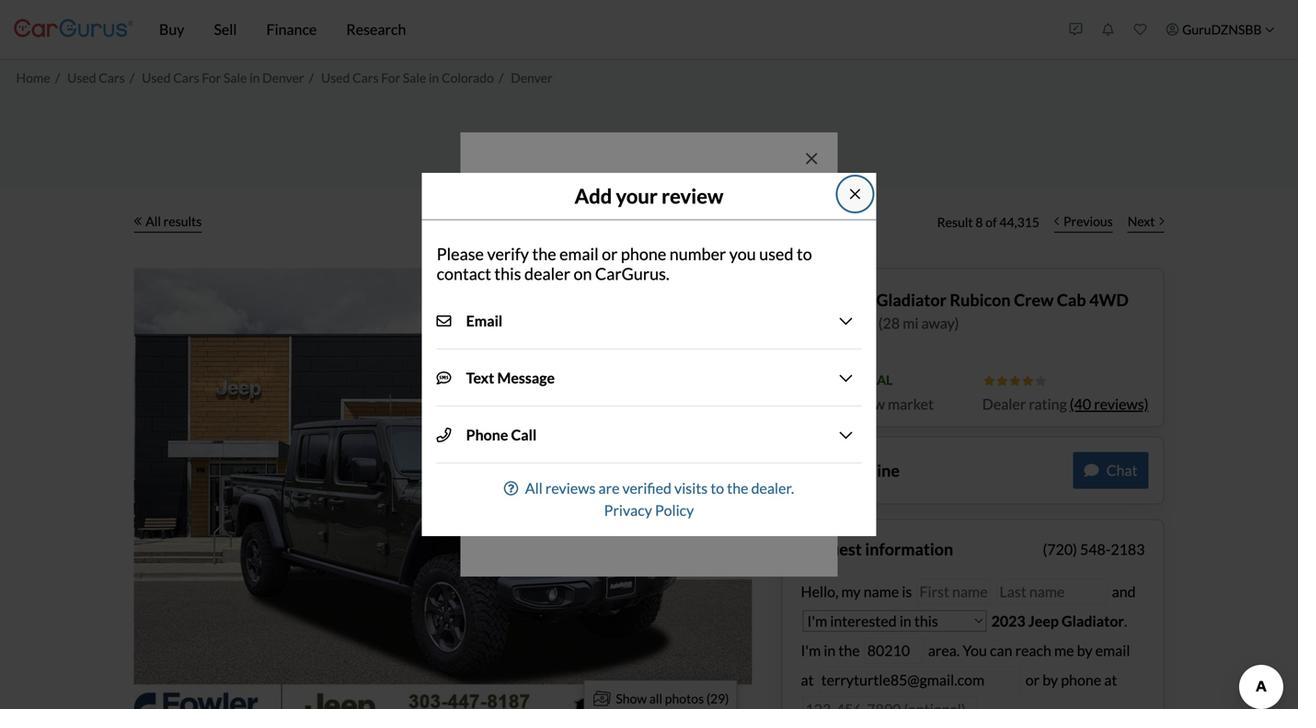Task type: locate. For each thing, give the bounding box(es) containing it.
cars
[[99, 70, 125, 85], [173, 70, 199, 85], [352, 70, 379, 85]]

1 used from the left
[[67, 70, 96, 85]]

0 horizontal spatial are
[[598, 479, 620, 497]]

chevron down image down $47,995
[[839, 371, 852, 385]]

are right we
[[826, 460, 850, 481]]

0 horizontal spatial gladiator
[[876, 290, 947, 310]]

area. you can reach me by email at
[[801, 642, 1130, 689]]

1 vertical spatial email
[[1095, 642, 1130, 660]]

or right on at the top of page
[[602, 244, 618, 264]]

0 vertical spatial gladiator
[[876, 290, 947, 310]]

Last name field
[[997, 579, 1107, 605]]

1 at from the left
[[801, 671, 814, 689]]

phone left number
[[621, 244, 666, 264]]

0 horizontal spatial or
[[602, 244, 618, 264]]

or by phone at
[[1026, 671, 1117, 689]]

at down 2023 jeep gladiator
[[1104, 671, 1117, 689]]

thanks
[[638, 517, 682, 535]]

1 horizontal spatial used
[[142, 70, 171, 85]]

0 horizontal spatial for
[[202, 70, 221, 85]]

1 vertical spatial all
[[525, 479, 543, 497]]

used
[[67, 70, 96, 85], [142, 70, 171, 85], [321, 70, 350, 85]]

are up privacy on the bottom of the page
[[598, 479, 620, 497]]

add your review dialog
[[422, 173, 876, 536]]

/ right used cars link
[[130, 70, 134, 85]]

1 vertical spatial gladiator
[[1062, 612, 1124, 630]]

the right hit
[[655, 393, 684, 417]]

menu bar
[[133, 0, 1060, 59]]

email
[[559, 244, 599, 264], [1095, 642, 1130, 660]]

the inside get instant updates when similar cars hit the lot
[[655, 393, 684, 417]]

2 cars from the left
[[173, 70, 199, 85]]

1 vertical spatial chevron down image
[[839, 371, 852, 385]]

1 horizontal spatial 2023
[[991, 612, 1025, 630]]

email down .
[[1095, 642, 1130, 660]]

used cars for sale in denver link
[[142, 70, 304, 85]]

cargurus.
[[595, 264, 669, 284]]

0 horizontal spatial at
[[801, 671, 814, 689]]

1 horizontal spatial me
[[1054, 642, 1074, 660]]

all for all results
[[146, 213, 161, 229]]

0 vertical spatial 2023
[[797, 290, 836, 310]]

chevron double left image
[[134, 217, 142, 226]]

the inside . i'm in the
[[838, 642, 860, 660]]

First name field
[[917, 579, 990, 605]]

email inside area. you can reach me by email at
[[1095, 642, 1130, 660]]

1 horizontal spatial are
[[826, 460, 850, 481]]

previous link
[[1047, 202, 1120, 242]]

0 horizontal spatial email
[[559, 244, 599, 264]]

1 horizontal spatial all
[[525, 479, 543, 497]]

for
[[202, 70, 221, 85], [381, 70, 400, 85]]

or
[[602, 244, 618, 264], [1026, 671, 1040, 689]]

to right used
[[797, 244, 812, 264]]

0 horizontal spatial in
[[249, 70, 260, 85]]

jeep for 2023 jeep gladiator rubicon crew cab 4wd boulder, co (28 mi away)
[[839, 290, 873, 310]]

phone image
[[437, 428, 451, 442]]

1 horizontal spatial gladiator
[[1062, 612, 1124, 630]]

email button
[[437, 293, 861, 348]]

0 vertical spatial me
[[629, 462, 649, 480]]

menu item
[[1156, 4, 1284, 55]]

/ right home link
[[55, 70, 60, 85]]

/ right colorado
[[499, 70, 504, 85]]

reach
[[1015, 642, 1051, 660]]

close modal add your review image
[[848, 187, 862, 202]]

0 horizontal spatial 2023
[[797, 290, 836, 310]]

0 vertical spatial to
[[797, 244, 812, 264]]

0 vertical spatial jeep
[[839, 290, 873, 310]]

phone call button
[[437, 407, 861, 463]]

my
[[841, 583, 861, 601]]

chat
[[1106, 461, 1137, 479]]

2 horizontal spatial cars
[[352, 70, 379, 85]]

phone down 2023 jeep gladiator
[[1061, 671, 1101, 689]]

2 horizontal spatial used
[[321, 70, 350, 85]]

1 chevron down image from the top
[[839, 314, 852, 328]]

are
[[826, 460, 850, 481], [598, 479, 620, 497]]

used cars link
[[67, 70, 125, 85]]

2 sale from the left
[[403, 70, 426, 85]]

0 horizontal spatial phone
[[621, 244, 666, 264]]

1 for from the left
[[202, 70, 221, 85]]

phone call
[[466, 426, 537, 444]]

by up or by phone at
[[1077, 642, 1092, 660]]

0 horizontal spatial by
[[1042, 671, 1058, 689]]

$4,573
[[797, 395, 843, 413]]

all for all reviews are verified visits to the dealer.
[[525, 479, 543, 497]]

2023 inside 2023 jeep gladiator rubicon crew cab 4wd boulder, co (28 mi away)
[[797, 290, 836, 310]]

in
[[249, 70, 260, 85], [429, 70, 439, 85], [824, 642, 836, 660]]

jeep down last name field
[[1028, 612, 1059, 630]]

1 horizontal spatial for
[[381, 70, 400, 85]]

email
[[466, 312, 503, 330]]

1 horizontal spatial denver
[[511, 70, 553, 85]]

get instant updates when similar cars hit the lot dialog
[[0, 0, 1298, 709]]

0 horizontal spatial denver
[[262, 70, 304, 85]]

cargurus logo homepage link link
[[14, 3, 133, 56]]

all right question circle icon
[[525, 479, 543, 497]]

visits
[[674, 479, 708, 497]]

the right verify
[[532, 244, 556, 264]]

1 horizontal spatial by
[[1077, 642, 1092, 660]]

or down reach
[[1026, 671, 1040, 689]]

add
[[575, 184, 612, 208]]

1 horizontal spatial email
[[1095, 642, 1130, 660]]

jeep inside 2023 jeep gladiator rubicon crew cab 4wd boulder, co (28 mi away)
[[839, 290, 873, 310]]

gladiator down "and"
[[1062, 612, 1124, 630]]

1 vertical spatial phone
[[1061, 671, 1101, 689]]

at
[[801, 671, 814, 689], [1104, 671, 1117, 689]]

.
[[1124, 612, 1127, 630]]

1 horizontal spatial in
[[429, 70, 439, 85]]

. i'm in the
[[801, 612, 1127, 660]]

menu
[[1060, 4, 1284, 55]]

1 vertical spatial me
[[1054, 642, 1074, 660]]

verify
[[487, 244, 529, 264]]

gladiator inside 2023 jeep gladiator rubicon crew cab 4wd boulder, co (28 mi away)
[[876, 290, 947, 310]]

all right chevron double left image
[[146, 213, 161, 229]]

1 horizontal spatial sale
[[403, 70, 426, 85]]

1 horizontal spatial jeep
[[1028, 612, 1059, 630]]

deal
[[860, 372, 893, 388]]

2023 up boulder,
[[797, 290, 836, 310]]

all results link
[[134, 202, 202, 242]]

548-
[[1080, 540, 1111, 558]]

gladiator up mi
[[876, 290, 947, 310]]

0 vertical spatial by
[[1077, 642, 1092, 660]]

chevron down image
[[839, 428, 852, 442]]

to right visits
[[710, 479, 724, 497]]

me
[[629, 462, 649, 480], [1054, 642, 1074, 660]]

close image
[[806, 150, 817, 168]]

no thanks button
[[598, 506, 700, 546]]

(40
[[1070, 395, 1091, 413]]

phone
[[466, 426, 508, 444]]

name
[[864, 583, 899, 601]]

1 horizontal spatial to
[[797, 244, 812, 264]]

can
[[990, 642, 1012, 660]]

chevron down image
[[839, 314, 852, 328], [839, 371, 852, 385]]

jeep
[[839, 290, 873, 310], [1028, 612, 1059, 630]]

at down i'm
[[801, 671, 814, 689]]

gladiator for 2023 jeep gladiator
[[1062, 612, 1124, 630]]

2183
[[1111, 540, 1145, 558]]

1 vertical spatial to
[[710, 479, 724, 497]]

0 vertical spatial all
[[146, 213, 161, 229]]

chevron right image
[[1160, 217, 1164, 226]]

1 vertical spatial or
[[1026, 671, 1040, 689]]

text message button
[[437, 350, 861, 405]]

to
[[797, 244, 812, 264], [710, 479, 724, 497]]

8
[[975, 214, 983, 230]]

1 vertical spatial jeep
[[1028, 612, 1059, 630]]

add your review
[[575, 184, 723, 208]]

0 horizontal spatial jeep
[[839, 290, 873, 310]]

vehicle full photo image
[[134, 268, 752, 709]]

2 used from the left
[[142, 70, 171, 85]]

1 horizontal spatial cars
[[173, 70, 199, 85]]

0 horizontal spatial sale
[[224, 70, 247, 85]]

/
[[55, 70, 60, 85], [130, 70, 134, 85], [309, 70, 314, 85], [499, 70, 504, 85]]

0 horizontal spatial used
[[67, 70, 96, 85]]

envelope image
[[437, 314, 451, 328]]

0 vertical spatial chevron down image
[[839, 314, 852, 328]]

4wd
[[1089, 290, 1129, 310]]

at inside area. you can reach me by email at
[[801, 671, 814, 689]]

me inside button
[[629, 462, 649, 480]]

all reviews are verified visits to the dealer. link
[[504, 479, 794, 497]]

photos
[[665, 691, 704, 707]]

0 vertical spatial email
[[559, 244, 599, 264]]

(720) 548-2183
[[1043, 540, 1145, 558]]

/ right used cars for sale in denver link
[[309, 70, 314, 85]]

chevron down image inside text message dropdown button
[[839, 371, 852, 385]]

question circle image
[[504, 481, 519, 496]]

1 vertical spatial 2023
[[991, 612, 1025, 630]]

jeep up co
[[839, 290, 873, 310]]

1 horizontal spatial at
[[1104, 671, 1117, 689]]

chevron down image left co
[[839, 314, 852, 328]]

2023 up can
[[991, 612, 1025, 630]]

0 horizontal spatial all
[[146, 213, 161, 229]]

all inside add your review dialog
[[525, 479, 543, 497]]

0 vertical spatial phone
[[621, 244, 666, 264]]

1 horizontal spatial or
[[1026, 671, 1040, 689]]

request information
[[801, 539, 953, 560]]

2 / from the left
[[130, 70, 134, 85]]

0 horizontal spatial cars
[[99, 70, 125, 85]]

the right i'm
[[838, 642, 860, 660]]

reviews)
[[1094, 395, 1149, 413]]

on
[[574, 264, 592, 284]]

by down reach
[[1042, 671, 1058, 689]]

keep
[[593, 462, 626, 480]]

2 chevron down image from the top
[[839, 371, 852, 385]]

your
[[616, 184, 658, 208]]

chevron down image for email
[[839, 314, 852, 328]]

(28
[[878, 314, 900, 332]]

chat button
[[1073, 452, 1149, 489]]

sale
[[224, 70, 247, 85], [403, 70, 426, 85]]

email inside please verify the email or phone number you used to contact this dealer on cargurus.
[[559, 244, 599, 264]]

denver
[[262, 70, 304, 85], [511, 70, 553, 85]]

2023 for 2023 jeep gladiator
[[991, 612, 1025, 630]]

chevron down image inside email dropdown button
[[839, 314, 852, 328]]

0 horizontal spatial me
[[629, 462, 649, 480]]

email down add
[[559, 244, 599, 264]]

or inside please verify the email or phone number you used to contact this dealer on cargurus.
[[602, 244, 618, 264]]

3 / from the left
[[309, 70, 314, 85]]

me inside area. you can reach me by email at
[[1054, 642, 1074, 660]]

2 horizontal spatial in
[[824, 642, 836, 660]]

0 horizontal spatial to
[[710, 479, 724, 497]]

0 vertical spatial or
[[602, 244, 618, 264]]

cargurus logo homepage link image
[[14, 3, 133, 56]]



Task type: vqa. For each thing, say whether or not it's contained in the screenshot.
NO impact to your credit score
no



Task type: describe. For each thing, give the bounding box(es) containing it.
similar
[[734, 369, 794, 393]]

contact
[[437, 264, 491, 284]]

and
[[1109, 583, 1136, 601]]

chevron down image for text message
[[839, 371, 852, 385]]

2023 jeep gladiator rubicon crew cab 4wd boulder, co (28 mi away)
[[797, 290, 1129, 332]]

home
[[16, 70, 50, 85]]

colorado
[[442, 70, 494, 85]]

please
[[437, 244, 484, 264]]

the inside please verify the email or phone number you used to contact this dealer on cargurus.
[[532, 244, 556, 264]]

all
[[649, 691, 662, 707]]

updates
[[607, 369, 678, 393]]

this
[[494, 264, 521, 284]]

used
[[759, 244, 793, 264]]

of
[[985, 214, 997, 230]]

hit
[[627, 393, 651, 417]]

add a car review image
[[1070, 23, 1082, 36]]

no
[[616, 517, 636, 535]]

information
[[865, 539, 953, 560]]

result 8 of 44,315
[[937, 214, 1039, 230]]

boulder,
[[797, 314, 851, 332]]

comment image
[[1084, 463, 1099, 478]]

results
[[163, 213, 202, 229]]

2 for from the left
[[381, 70, 400, 85]]

get instant updates when similar cars hit the lot
[[504, 369, 794, 417]]

co
[[854, 314, 875, 332]]

lot
[[688, 393, 712, 417]]

saved cars image
[[1134, 23, 1147, 36]]

Email address email field
[[818, 667, 1021, 694]]

home link
[[16, 70, 50, 85]]

4 / from the left
[[499, 70, 504, 85]]

in inside . i'm in the
[[824, 642, 836, 660]]

1 horizontal spatial phone
[[1061, 671, 1101, 689]]

when
[[682, 369, 730, 393]]

verified
[[622, 479, 671, 497]]

show all photos (29)
[[616, 691, 729, 707]]

1 sale from the left
[[224, 70, 247, 85]]

great
[[816, 372, 857, 388]]

get instant updates when similar cars hit the lot banner
[[460, 133, 838, 577]]

hello,
[[801, 583, 838, 601]]

get instant updates when similar cars hit the lot image
[[546, 163, 752, 369]]

(40 reviews) button
[[1070, 393, 1149, 415]]

sms image
[[437, 371, 451, 385]]

jeep for 2023 jeep gladiator
[[1028, 612, 1059, 630]]

the left dealer.
[[727, 479, 748, 497]]

request
[[801, 539, 862, 560]]

is
[[902, 583, 912, 601]]

gladiator for 2023 jeep gladiator rubicon crew cab 4wd boulder, co (28 mi away)
[[876, 290, 947, 310]]

keep me updated
[[593, 462, 705, 480]]

great deal $4,573 below market
[[797, 372, 934, 413]]

text message
[[466, 369, 555, 387]]

44,315
[[999, 214, 1039, 230]]

(720)
[[1043, 540, 1077, 558]]

below
[[846, 395, 885, 413]]

(29)
[[706, 691, 729, 707]]

rubicon
[[950, 290, 1011, 310]]

number
[[669, 244, 726, 264]]

hello, my name is
[[801, 583, 915, 601]]

show
[[616, 691, 647, 707]]

policy
[[655, 501, 694, 519]]

instant
[[541, 369, 603, 393]]

2 at from the left
[[1104, 671, 1117, 689]]

by inside area. you can reach me by email at
[[1077, 642, 1092, 660]]

$47,995
[[797, 342, 865, 364]]

2023 for 2023 jeep gladiator rubicon crew cab 4wd boulder, co (28 mi away)
[[797, 290, 836, 310]]

call
[[511, 426, 537, 444]]

message
[[497, 369, 555, 387]]

next link
[[1120, 202, 1172, 242]]

we
[[797, 460, 823, 481]]

cab
[[1057, 290, 1086, 310]]

privacy policy
[[604, 501, 694, 519]]

dealer
[[982, 395, 1026, 413]]

3 used from the left
[[321, 70, 350, 85]]

crew
[[1014, 290, 1054, 310]]

dealer
[[524, 264, 570, 284]]

are inside add your review dialog
[[598, 479, 620, 497]]

rating
[[1029, 395, 1067, 413]]

1 denver from the left
[[262, 70, 304, 85]]

please verify the email or phone number you used to contact this dealer on cargurus.
[[437, 244, 812, 284]]

all results
[[146, 213, 202, 229]]

1 cars from the left
[[99, 70, 125, 85]]

1 / from the left
[[55, 70, 60, 85]]

dealer.
[[751, 479, 794, 497]]

2023 jeep gladiator
[[991, 612, 1124, 630]]

next
[[1128, 213, 1155, 229]]

online
[[854, 460, 900, 481]]

Phone (optional) telephone field
[[803, 697, 977, 709]]

2 denver from the left
[[511, 70, 553, 85]]

to inside please verify the email or phone number you used to contact this dealer on cargurus.
[[797, 244, 812, 264]]

no thanks
[[616, 517, 682, 535]]

dealer rating (40 reviews)
[[982, 395, 1149, 413]]

reviews
[[545, 479, 596, 497]]

3 cars from the left
[[352, 70, 379, 85]]

previous
[[1063, 213, 1113, 229]]

result
[[937, 214, 973, 230]]

cars
[[586, 393, 623, 417]]

area.
[[928, 642, 960, 660]]

chevron left image
[[1054, 217, 1059, 226]]

privacy
[[604, 501, 652, 519]]

you
[[729, 244, 756, 264]]

show all photos (29) link
[[584, 680, 737, 709]]

1 vertical spatial by
[[1042, 671, 1058, 689]]

market
[[888, 395, 934, 413]]

text
[[466, 369, 494, 387]]

phone inside please verify the email or phone number you used to contact this dealer on cargurus.
[[621, 244, 666, 264]]

you
[[963, 642, 987, 660]]

away)
[[921, 314, 959, 332]]

Zip code field
[[864, 638, 923, 664]]



